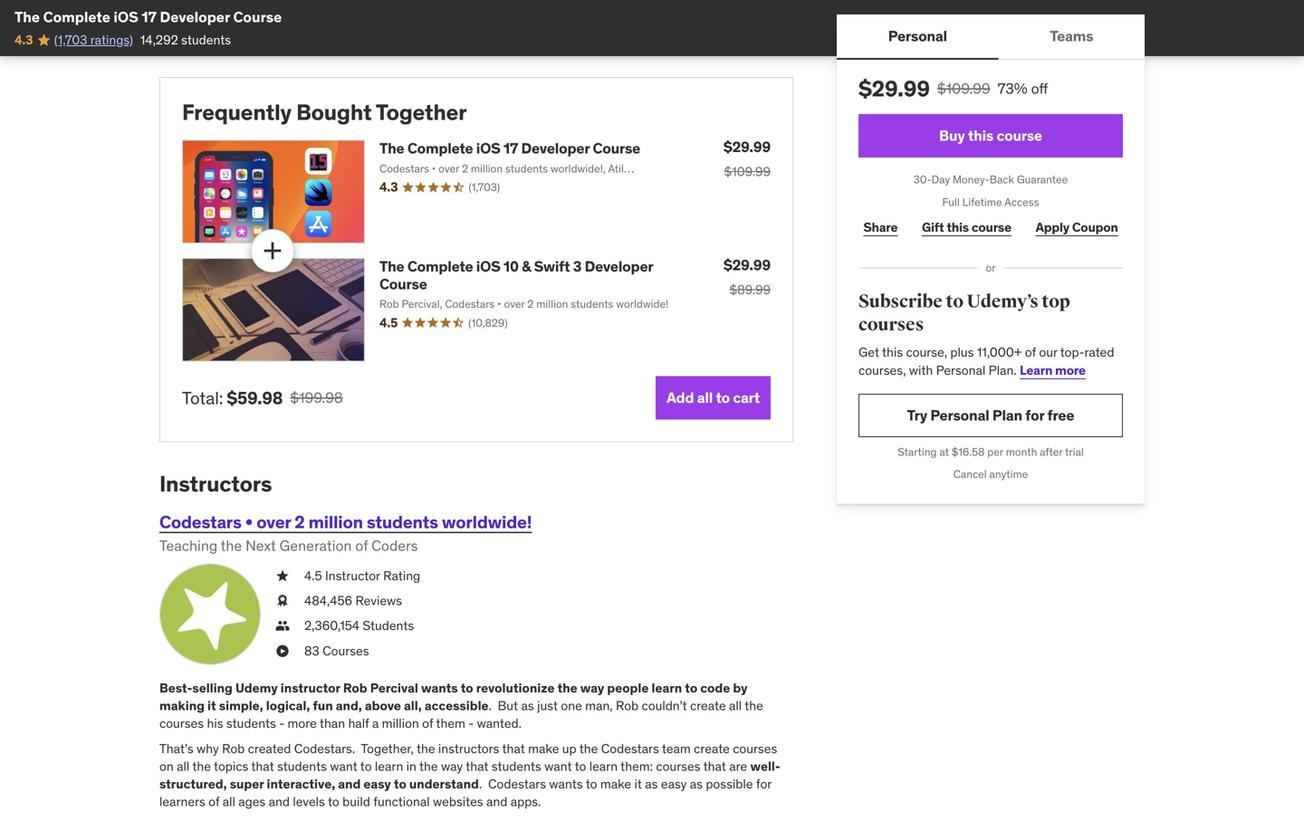 Task type: vqa. For each thing, say whether or not it's contained in the screenshot.
DESIGN
no



Task type: describe. For each thing, give the bounding box(es) containing it.
484,456
[[304, 593, 353, 610]]

codestars • over 2 million students worldwide! link
[[159, 511, 532, 533]]

created
[[248, 741, 291, 757]]

bought
[[296, 99, 372, 126]]

$109.99 for $29.99 $109.99
[[724, 164, 771, 180]]

super
[[230, 777, 264, 793]]

2 inside codestars • over 2 million students worldwide! teaching the next generation of coders
[[295, 511, 305, 533]]

the right up
[[580, 741, 598, 757]]

instructor
[[325, 568, 380, 585]]

ages
[[239, 794, 266, 811]]

0 horizontal spatial and
[[269, 794, 290, 811]]

starting at $16.58 per month after trial cancel anytime
[[898, 445, 1084, 482]]

month
[[1006, 445, 1038, 459]]

$29.99 $89.99
[[724, 256, 771, 298]]

learn more
[[1020, 362, 1086, 379]]

codestars inside "the complete ios 10 & swift 3 developer course rob percival, codestars • over 2 million students worldwide!"
[[445, 297, 495, 311]]

simple,
[[219, 698, 263, 715]]

apply
[[1036, 219, 1070, 236]]

the complete ios 10 & swift 3 developer course link
[[380, 257, 653, 293]]

the inside .  but as just one man, rob couldn't create all the courses his students - more than half a million of them - wanted.
[[745, 698, 764, 715]]

apply coupon
[[1036, 219, 1119, 236]]

team
[[662, 741, 691, 757]]

why
[[197, 741, 219, 757]]

way inside best-selling udemy instructor rob percival wants to revolutionize the way people learn to code by making it
[[581, 681, 605, 697]]

to left build
[[328, 794, 340, 811]]

million inside "the complete ios 10 & swift 3 developer course rob percival, codestars • over 2 million students worldwide!"
[[537, 297, 569, 311]]

this for gift
[[947, 219, 969, 236]]

$29.99 for $29.99 $89.99
[[724, 256, 771, 275]]

interactive,
[[267, 777, 335, 793]]

worldwide! inside codestars • over 2 million students worldwide! teaching the next generation of coders
[[442, 511, 532, 533]]

the for the complete ios 17 developer course
[[14, 8, 40, 26]]

complete for the complete ios 17 developer course codestars • over 2 million students worldwide!, atil samancioglu
[[408, 139, 473, 158]]

personal inside get this course, plus 11,000+ of our top-rated courses, with personal plan.
[[937, 362, 986, 379]]

worldwide!,
[[551, 162, 606, 176]]

(1,703
[[54, 32, 87, 48]]

half
[[348, 716, 369, 732]]

students inside "the complete ios 17 developer course codestars • over 2 million students worldwide!, atil samancioglu"
[[506, 162, 548, 176]]

to left code
[[685, 681, 698, 697]]

total:
[[182, 387, 223, 409]]

students up the interactive,
[[277, 759, 327, 775]]

just
[[537, 698, 558, 715]]

codestars inside codestars • over 2 million students worldwide! teaching the next generation of coders
[[159, 511, 242, 533]]

courses inside .  but as just one man, rob couldn't create all the courses his students - more than half a million of them - wanted.
[[159, 716, 204, 732]]

than
[[320, 716, 345, 732]]

0 vertical spatial for
[[1026, 406, 1045, 425]]

gift this course
[[922, 219, 1012, 236]]

(10,829)
[[469, 316, 508, 330]]

subscribe
[[859, 291, 943, 313]]

the for the complete ios 10 & swift 3 developer course rob percival, codestars • over 2 million students worldwide!
[[380, 257, 405, 276]]

simple, logical, fun and, above all, accessible
[[219, 698, 489, 715]]

topics
[[214, 759, 249, 775]]

the for the complete ios 17 developer course codestars • over 2 million students worldwide!, atil samancioglu
[[380, 139, 405, 158]]

in
[[407, 759, 417, 775]]

functional
[[373, 794, 430, 811]]

off
[[1032, 79, 1049, 98]]

4.5 for 4.5 instructor rating
[[304, 568, 322, 585]]

4.5 for 4.5
[[380, 315, 398, 331]]

million inside .  but as just one man, rob couldn't create all the courses his students - more than half a million of them - wanted.
[[382, 716, 419, 732]]

10
[[504, 257, 519, 276]]

the inside best-selling udemy instructor rob percival wants to revolutionize the way people learn to code by making it
[[558, 681, 578, 697]]

to inside subscribe to udemy's top courses
[[946, 291, 964, 313]]

courses,
[[859, 362, 907, 379]]

.  codestars wants to make it as easy as possible for learners of all ages and levels to build functional websites and apps.
[[159, 777, 772, 811]]

2,360,154
[[304, 618, 360, 635]]

well- structured, super interactive, and easy to understand
[[159, 759, 781, 793]]

next
[[246, 537, 276, 556]]

$89.99
[[730, 282, 771, 298]]

instructors
[[159, 471, 272, 498]]

developer for the complete ios 17 developer course
[[160, 8, 230, 26]]

complete for the complete ios 10 & swift 3 developer course rob percival, codestars • over 2 million students worldwide!
[[408, 257, 473, 276]]

codestars • over 2 million students worldwide! teaching the next generation of coders
[[159, 511, 532, 556]]

2 want from the left
[[545, 759, 572, 775]]

of inside .  but as just one man, rob couldn't create all the courses his students - more than half a million of them - wanted.
[[422, 716, 433, 732]]

xsmall image for 4.5 instructor rating
[[275, 568, 290, 585]]

it inside .  codestars wants to make it as easy as possible for learners of all ages and levels to build functional websites and apps.
[[635, 777, 642, 793]]

all inside button
[[697, 389, 713, 407]]

course for the complete ios 17 developer course codestars • over 2 million students worldwide!, atil samancioglu
[[593, 139, 641, 158]]

gift
[[922, 219, 945, 236]]

that up possible
[[704, 759, 727, 775]]

.  but as just one man, rob couldn't create all the courses his students - more than half a million of them - wanted.
[[159, 698, 764, 732]]

0 horizontal spatial learn
[[375, 759, 403, 775]]

samancioglu
[[380, 177, 443, 191]]

11,000+
[[978, 345, 1022, 361]]

that's
[[159, 741, 194, 757]]

easy inside well- structured, super interactive, and easy to understand
[[364, 777, 391, 793]]

buy
[[940, 126, 966, 145]]

generation
[[280, 537, 352, 556]]

of inside .  codestars wants to make it as easy as possible for learners of all ages and levels to build functional websites and apps.
[[209, 794, 220, 811]]

$29.99 for $29.99 $109.99
[[724, 138, 771, 156]]

levels
[[293, 794, 325, 811]]

course inside "the complete ios 10 & swift 3 developer course rob percival, codestars • over 2 million students worldwide!"
[[380, 275, 427, 293]]

anytime
[[990, 468, 1029, 482]]

day
[[932, 173, 951, 187]]

17 for the complete ios 17 developer course
[[142, 8, 157, 26]]

73%
[[998, 79, 1028, 98]]

complete for the complete ios 17 developer course
[[43, 8, 110, 26]]

$16.58
[[952, 445, 985, 459]]

over inside codestars • over 2 million students worldwide! teaching the next generation of coders
[[257, 511, 291, 533]]

apps.
[[511, 794, 541, 811]]

cancel
[[954, 468, 987, 482]]

personal button
[[837, 14, 999, 58]]

top
[[1042, 291, 1071, 313]]

on
[[159, 759, 174, 775]]

one
[[561, 698, 582, 715]]

couldn't
[[642, 698, 687, 715]]

students inside "the complete ios 10 & swift 3 developer course rob percival, codestars • over 2 million students worldwide!"
[[571, 297, 614, 311]]

that down the wanted.
[[502, 741, 525, 757]]

frequently
[[182, 99, 292, 126]]

course for the complete ios 17 developer course
[[233, 8, 282, 26]]

making
[[159, 698, 205, 715]]

ratings)
[[90, 32, 133, 48]]

to down the man,
[[586, 777, 598, 793]]

top-
[[1061, 345, 1085, 361]]

worldwide! inside "the complete ios 10 & swift 3 developer course rob percival, codestars • over 2 million students worldwide!"
[[616, 297, 669, 311]]

all inside .  but as just one man, rob couldn't create all the courses his students - more than half a million of them - wanted.
[[729, 698, 742, 715]]

make inside .  codestars wants to make it as easy as possible for learners of all ages and levels to build functional websites and apps.
[[601, 777, 632, 793]]

course for gift this course
[[972, 219, 1012, 236]]

17 for the complete ios 17 developer course codestars • over 2 million students worldwide!, atil samancioglu
[[504, 139, 518, 158]]

courses inside subscribe to udemy's top courses
[[859, 314, 924, 336]]

ios for the complete ios 17 developer course codestars • over 2 million students worldwide!, atil samancioglu
[[476, 139, 501, 158]]

udemy
[[236, 681, 278, 697]]

4.5 instructor rating
[[304, 568, 421, 585]]

4.3 for (1,703 ratings)
[[14, 32, 33, 48]]

ios for the complete ios 17 developer course
[[114, 8, 138, 26]]

plan
[[993, 406, 1023, 425]]

accessible
[[425, 698, 489, 715]]

of inside codestars • over 2 million students worldwide! teaching the next generation of coders
[[355, 537, 368, 556]]

2 horizontal spatial and
[[487, 794, 508, 811]]

or
[[986, 261, 996, 275]]

share button
[[859, 210, 903, 246]]

course for buy this course
[[997, 126, 1043, 145]]

his
[[207, 716, 223, 732]]

the complete ios 10 & swift 3 developer course rob percival, codestars • over 2 million students worldwide!
[[380, 257, 669, 311]]

best-selling udemy instructor rob percival wants to revolutionize the way people learn to code by making it
[[159, 681, 748, 715]]

total: $59.98 $199.98
[[182, 387, 343, 409]]



Task type: locate. For each thing, give the bounding box(es) containing it.
. inside .  codestars wants to make it as easy as possible for learners of all ages and levels to build functional websites and apps.
[[479, 777, 482, 793]]

developer inside "the complete ios 10 & swift 3 developer course rob percival, codestars • over 2 million students worldwide!"
[[585, 257, 653, 276]]

learn left in at bottom
[[375, 759, 403, 775]]

. up websites
[[479, 777, 482, 793]]

0 vertical spatial make
[[528, 741, 559, 757]]

million down all,
[[382, 716, 419, 732]]

for left free
[[1026, 406, 1045, 425]]

easy
[[364, 777, 391, 793], [661, 777, 687, 793]]

1 vertical spatial $109.99
[[724, 164, 771, 180]]

0 horizontal spatial •
[[245, 511, 253, 533]]

1 vertical spatial 4.5
[[304, 568, 322, 585]]

the up understand
[[417, 741, 435, 757]]

for inside .  codestars wants to make it as easy as possible for learners of all ages and levels to build functional websites and apps.
[[756, 777, 772, 793]]

xsmall image up xsmall icon
[[275, 618, 290, 636]]

way inside that's why rob created codestars.  together, the instructors that make up the codestars team create courses on all the topics that students want to learn in the way that students want to learn them: courses that are
[[441, 759, 463, 775]]

all right add
[[697, 389, 713, 407]]

reviews
[[356, 593, 402, 610]]

wants inside .  codestars wants to make it as easy as possible for learners of all ages and levels to build functional websites and apps.
[[549, 777, 583, 793]]

this inside button
[[969, 126, 994, 145]]

rob inside that's why rob created codestars.  together, the instructors that make up the codestars team create courses on all the topics that students want to learn in the way that students want to learn them: courses that are
[[222, 741, 245, 757]]

more inside .  but as just one man, rob couldn't create all the courses his students - more than half a million of them - wanted.
[[288, 716, 317, 732]]

1 vertical spatial developer
[[522, 139, 590, 158]]

course
[[233, 8, 282, 26], [593, 139, 641, 158], [380, 275, 427, 293]]

codestars up them:
[[601, 741, 659, 757]]

1 xsmall image from the top
[[275, 568, 290, 585]]

1 vertical spatial •
[[498, 297, 502, 311]]

0 vertical spatial course
[[233, 8, 282, 26]]

1 horizontal spatial 2
[[462, 162, 468, 176]]

0 horizontal spatial course
[[233, 8, 282, 26]]

as left just
[[521, 698, 534, 715]]

to inside button
[[716, 389, 730, 407]]

million up (1,703)
[[471, 162, 503, 176]]

1 horizontal spatial easy
[[661, 777, 687, 793]]

• up the samancioglu
[[432, 162, 436, 176]]

the inside codestars • over 2 million students worldwide! teaching the next generation of coders
[[221, 537, 242, 556]]

. for and
[[479, 777, 482, 793]]

learn up couldn't
[[652, 681, 682, 697]]

2 vertical spatial personal
[[931, 406, 990, 425]]

2
[[462, 162, 468, 176], [528, 297, 534, 311], [295, 511, 305, 533]]

make down them:
[[601, 777, 632, 793]]

get this course, plus 11,000+ of our top-rated courses, with personal plan.
[[859, 345, 1115, 379]]

buy this course
[[940, 126, 1043, 145]]

courses
[[859, 314, 924, 336], [159, 716, 204, 732], [733, 741, 778, 757], [656, 759, 701, 775]]

ios inside "the complete ios 17 developer course codestars • over 2 million students worldwide!, atil samancioglu"
[[476, 139, 501, 158]]

try
[[908, 406, 928, 425]]

build
[[343, 794, 370, 811]]

1 horizontal spatial learn
[[590, 759, 618, 775]]

students inside .  but as just one man, rob couldn't create all the courses his students - more than half a million of them - wanted.
[[226, 716, 276, 732]]

. inside .  but as just one man, rob couldn't create all the courses his students - more than half a million of them - wanted.
[[489, 698, 492, 715]]

1 vertical spatial .
[[479, 777, 482, 793]]

$29.99 for $29.99 $109.99 73% off
[[859, 75, 930, 102]]

developer right the 3
[[585, 257, 653, 276]]

0 vertical spatial complete
[[43, 8, 110, 26]]

0 horizontal spatial $109.99
[[724, 164, 771, 180]]

this for buy
[[969, 126, 994, 145]]

3 xsmall image from the top
[[275, 618, 290, 636]]

1 vertical spatial 2
[[528, 297, 534, 311]]

1 horizontal spatial course
[[380, 275, 427, 293]]

0 vertical spatial the
[[14, 8, 40, 26]]

• inside codestars • over 2 million students worldwide! teaching the next generation of coders
[[245, 511, 253, 533]]

them
[[436, 716, 466, 732]]

of inside get this course, plus 11,000+ of our top-rated courses, with personal plan.
[[1026, 345, 1037, 361]]

2 horizontal spatial •
[[498, 297, 502, 311]]

ios inside "the complete ios 10 & swift 3 developer course rob percival, codestars • over 2 million students worldwide!"
[[476, 257, 501, 276]]

0 horizontal spatial want
[[330, 759, 358, 775]]

all down by
[[729, 698, 742, 715]]

• inside "the complete ios 10 & swift 3 developer course rob percival, codestars • over 2 million students worldwide!"
[[498, 297, 502, 311]]

courses up well-
[[733, 741, 778, 757]]

best-
[[159, 681, 192, 697]]

1 vertical spatial complete
[[408, 139, 473, 158]]

0 horizontal spatial worldwide!
[[442, 511, 532, 533]]

this right buy
[[969, 126, 994, 145]]

revolutionize
[[476, 681, 555, 697]]

484,456 reviews
[[304, 593, 402, 610]]

2 vertical spatial •
[[245, 511, 253, 533]]

of left our
[[1026, 345, 1037, 361]]

2 horizontal spatial as
[[690, 777, 703, 793]]

1 vertical spatial course
[[593, 139, 641, 158]]

1 vertical spatial worldwide!
[[442, 511, 532, 533]]

easy up build
[[364, 777, 391, 793]]

course inside button
[[997, 126, 1043, 145]]

courses
[[323, 643, 369, 660]]

xsmall image for 484,456 reviews
[[275, 593, 290, 611]]

to up build
[[360, 759, 372, 775]]

2 vertical spatial xsmall image
[[275, 618, 290, 636]]

the up one
[[558, 681, 578, 697]]

to down up
[[575, 759, 587, 775]]

teams button
[[999, 14, 1145, 58]]

2 down the complete ios 10 & swift 3 developer course "link" at the top of page
[[528, 297, 534, 311]]

$199.98
[[290, 389, 343, 407]]

codestars up the teaching
[[159, 511, 242, 533]]

1 horizontal spatial 4.3
[[380, 179, 398, 195]]

0 vertical spatial it
[[208, 698, 216, 715]]

instructors
[[438, 741, 500, 757]]

0 vertical spatial $29.99
[[859, 75, 930, 102]]

1 vertical spatial the
[[380, 139, 405, 158]]

it
[[208, 698, 216, 715], [635, 777, 642, 793]]

ios left 10
[[476, 257, 501, 276]]

$109.99 inside $29.99 $109.99 73% off
[[938, 79, 991, 98]]

to inside well- structured, super interactive, and easy to understand
[[394, 777, 407, 793]]

rob inside best-selling udemy instructor rob percival wants to revolutionize the way people learn to code by making it
[[343, 681, 368, 697]]

1 horizontal spatial •
[[432, 162, 436, 176]]

plan.
[[989, 362, 1017, 379]]

$29.99
[[859, 75, 930, 102], [724, 138, 771, 156], [724, 256, 771, 275]]

1 vertical spatial make
[[601, 777, 632, 793]]

2 horizontal spatial over
[[504, 297, 525, 311]]

personal up $16.58
[[931, 406, 990, 425]]

want down codestars.
[[330, 759, 358, 775]]

instructor
[[281, 681, 340, 697]]

way up the man,
[[581, 681, 605, 697]]

complete inside "the complete ios 10 & swift 3 developer course rob percival, codestars • over 2 million students worldwide!"
[[408, 257, 473, 276]]

. up the wanted.
[[489, 698, 492, 715]]

0 vertical spatial 4.5
[[380, 315, 398, 331]]

the
[[221, 537, 242, 556], [558, 681, 578, 697], [745, 698, 764, 715], [417, 741, 435, 757], [580, 741, 598, 757], [192, 759, 211, 775], [420, 759, 438, 775]]

wanted.
[[477, 716, 522, 732]]

1 horizontal spatial more
[[1056, 362, 1086, 379]]

1 horizontal spatial 17
[[504, 139, 518, 158]]

for
[[1026, 406, 1045, 425], [756, 777, 772, 793]]

2 vertical spatial the
[[380, 257, 405, 276]]

million
[[471, 162, 503, 176], [537, 297, 569, 311], [309, 511, 363, 533], [382, 716, 419, 732]]

2 horizontal spatial course
[[593, 139, 641, 158]]

students up coders
[[367, 511, 438, 533]]

wants down up
[[549, 777, 583, 793]]

10829 reviews element
[[469, 316, 508, 331]]

all inside that's why rob created codestars.  together, the instructors that make up the codestars team create courses on all the topics that students want to learn in the way that students want to learn them: courses that are
[[177, 759, 190, 775]]

understand
[[410, 777, 479, 793]]

1 vertical spatial ios
[[476, 139, 501, 158]]

guarantee
[[1017, 173, 1069, 187]]

rob inside .  but as just one man, rob couldn't create all the courses his students - more than half a million of them - wanted.
[[616, 698, 639, 715]]

by
[[733, 681, 748, 697]]

create
[[691, 698, 726, 715], [694, 741, 730, 757]]

• up (10,829)
[[498, 297, 502, 311]]

learn
[[1020, 362, 1053, 379]]

all
[[697, 389, 713, 407], [729, 698, 742, 715], [177, 759, 190, 775], [223, 794, 235, 811]]

that down instructors
[[466, 759, 489, 775]]

1 vertical spatial 17
[[504, 139, 518, 158]]

1 vertical spatial it
[[635, 777, 642, 793]]

1 vertical spatial course
[[972, 219, 1012, 236]]

more down 'top-'
[[1056, 362, 1086, 379]]

coupon
[[1073, 219, 1119, 236]]

1 vertical spatial 4.3
[[380, 179, 398, 195]]

personal inside button
[[889, 27, 948, 45]]

to up accessible
[[461, 681, 474, 697]]

and
[[338, 777, 361, 793], [269, 794, 290, 811], [487, 794, 508, 811]]

developer up the worldwide!,
[[522, 139, 590, 158]]

0 vertical spatial ios
[[114, 8, 138, 26]]

0 vertical spatial this
[[969, 126, 994, 145]]

want down up
[[545, 759, 572, 775]]

them:
[[621, 759, 653, 775]]

money-
[[953, 173, 990, 187]]

create inside that's why rob created codestars.  together, the instructors that make up the codestars team create courses on all the topics that students want to learn in the way that students want to learn them: courses that are
[[694, 741, 730, 757]]

14,292
[[140, 32, 178, 48]]

1 horizontal spatial worldwide!
[[616, 297, 669, 311]]

it inside best-selling udemy instructor rob percival wants to revolutionize the way people learn to code by making it
[[208, 698, 216, 715]]

2 vertical spatial ios
[[476, 257, 501, 276]]

1 easy from the left
[[364, 777, 391, 793]]

logical,
[[266, 698, 310, 715]]

0 horizontal spatial 4.5
[[304, 568, 322, 585]]

1 vertical spatial $29.99
[[724, 138, 771, 156]]

0 horizontal spatial as
[[521, 698, 534, 715]]

0 vertical spatial developer
[[160, 8, 230, 26]]

complete up (1,703
[[43, 8, 110, 26]]

1 vertical spatial personal
[[937, 362, 986, 379]]

2 vertical spatial this
[[883, 345, 903, 361]]

$29.99 $109.99 73% off
[[859, 75, 1049, 102]]

developer up 14,292 students
[[160, 8, 230, 26]]

students down the 3
[[571, 297, 614, 311]]

0 vertical spatial worldwide!
[[616, 297, 669, 311]]

2 vertical spatial course
[[380, 275, 427, 293]]

0 vertical spatial more
[[1056, 362, 1086, 379]]

•
[[432, 162, 436, 176], [498, 297, 502, 311], [245, 511, 253, 533]]

over down the complete ios 10 & swift 3 developer course "link" at the top of page
[[504, 297, 525, 311]]

4.3 down together
[[380, 179, 398, 195]]

easy inside .  codestars wants to make it as easy as possible for learners of all ages and levels to build functional websites and apps.
[[661, 777, 687, 793]]

rob up simple, logical, fun and, above all, accessible
[[343, 681, 368, 697]]

course up back
[[997, 126, 1043, 145]]

try personal plan for free
[[908, 406, 1075, 425]]

learn left them:
[[590, 759, 618, 775]]

4.3 for (1,703)
[[380, 179, 398, 195]]

complete inside "the complete ios 17 developer course codestars • over 2 million students worldwide!, atil samancioglu"
[[408, 139, 473, 158]]

0 horizontal spatial for
[[756, 777, 772, 793]]

make inside that's why rob created codestars.  together, the instructors that make up the codestars team create courses on all the topics that students want to learn in the way that students want to learn them: courses that are
[[528, 741, 559, 757]]

students down simple,
[[226, 716, 276, 732]]

0 horizontal spatial wants
[[421, 681, 458, 697]]

2 down the complete ios 17 developer course link
[[462, 162, 468, 176]]

personal down "plus"
[[937, 362, 986, 379]]

2 vertical spatial developer
[[585, 257, 653, 276]]

together
[[376, 99, 467, 126]]

it down them:
[[635, 777, 642, 793]]

2 inside "the complete ios 10 & swift 3 developer course rob percival, codestars • over 2 million students worldwide!"
[[528, 297, 534, 311]]

0 vertical spatial create
[[691, 698, 726, 715]]

rob up topics
[[222, 741, 245, 757]]

million inside codestars • over 2 million students worldwide! teaching the next generation of coders
[[309, 511, 363, 533]]

courses down team
[[656, 759, 701, 775]]

course inside "the complete ios 17 developer course codestars • over 2 million students worldwide!, atil samancioglu"
[[593, 139, 641, 158]]

1 horizontal spatial way
[[581, 681, 605, 697]]

lifetime
[[963, 195, 1003, 209]]

selling
[[192, 681, 233, 697]]

0 horizontal spatial 4.3
[[14, 32, 33, 48]]

xsmall image for 2,360,154 students
[[275, 618, 290, 636]]

course down lifetime at the top of the page
[[972, 219, 1012, 236]]

and right ages
[[269, 794, 290, 811]]

fun
[[313, 698, 333, 715]]

2 xsmall image from the top
[[275, 593, 290, 611]]

83
[[304, 643, 320, 660]]

2 up generation at bottom left
[[295, 511, 305, 533]]

students inside codestars • over 2 million students worldwide! teaching the next generation of coders
[[367, 511, 438, 533]]

million inside "the complete ios 17 developer course codestars • over 2 million students worldwide!, atil samancioglu"
[[471, 162, 503, 176]]

0 horizontal spatial .
[[479, 777, 482, 793]]

more down logical,
[[288, 716, 317, 732]]

0 vertical spatial .
[[489, 698, 492, 715]]

all,
[[404, 698, 422, 715]]

- right "them"
[[469, 716, 474, 732]]

developer for the complete ios 17 developer course codestars • over 2 million students worldwide!, atil samancioglu
[[522, 139, 590, 158]]

xsmall image
[[275, 643, 290, 661]]

2 vertical spatial $29.99
[[724, 256, 771, 275]]

coders
[[372, 537, 418, 556]]

tab list
[[837, 14, 1145, 60]]

0 vertical spatial $109.99
[[938, 79, 991, 98]]

0 vertical spatial over
[[439, 162, 459, 176]]

the left next
[[221, 537, 242, 556]]

websites
[[433, 794, 484, 811]]

all left ages
[[223, 794, 235, 811]]

students right 14,292
[[181, 32, 231, 48]]

$109.99 for $29.99 $109.99 73% off
[[938, 79, 991, 98]]

students up "apps."
[[492, 759, 542, 775]]

the right in at bottom
[[420, 759, 438, 775]]

try personal plan for free link
[[859, 394, 1124, 438]]

wants up accessible
[[421, 681, 458, 697]]

2 - from the left
[[469, 716, 474, 732]]

of down structured,
[[209, 794, 220, 811]]

back
[[990, 173, 1015, 187]]

ios for the complete ios 10 & swift 3 developer course rob percival, codestars • over 2 million students worldwide!
[[476, 257, 501, 276]]

the complete ios 17 developer course link
[[380, 139, 641, 158]]

4.3 left (1,703
[[14, 32, 33, 48]]

1 horizontal spatial 4.5
[[380, 315, 398, 331]]

students down the complete ios 17 developer course link
[[506, 162, 548, 176]]

million up generation at bottom left
[[309, 511, 363, 533]]

all inside .  codestars wants to make it as easy as possible for learners of all ages and levels to build functional websites and apps.
[[223, 794, 235, 811]]

developer inside "the complete ios 17 developer course codestars • over 2 million students worldwide!, atil samancioglu"
[[522, 139, 590, 158]]

well-
[[751, 759, 781, 775]]

1 horizontal spatial $109.99
[[938, 79, 991, 98]]

the down why at the bottom of the page
[[192, 759, 211, 775]]

rob down people on the left bottom
[[616, 698, 639, 715]]

as down them:
[[645, 777, 658, 793]]

this for get
[[883, 345, 903, 361]]

that's why rob created codestars.  together, the instructors that make up the codestars team create courses on all the topics that students want to learn in the way that students want to learn them: courses that are
[[159, 741, 778, 775]]

create down code
[[691, 698, 726, 715]]

learn inside best-selling udemy instructor rob percival wants to revolutionize the way people learn to code by making it
[[652, 681, 682, 697]]

it down selling
[[208, 698, 216, 715]]

the down by
[[745, 698, 764, 715]]

1 - from the left
[[279, 716, 285, 732]]

and left "apps."
[[487, 794, 508, 811]]

1 horizontal spatial as
[[645, 777, 658, 793]]

make left up
[[528, 741, 559, 757]]

students
[[363, 618, 414, 635]]

1 vertical spatial this
[[947, 219, 969, 236]]

0 horizontal spatial it
[[208, 698, 216, 715]]

1 vertical spatial over
[[504, 297, 525, 311]]

xsmall image down next
[[275, 568, 290, 585]]

2 easy from the left
[[661, 777, 687, 793]]

1 horizontal spatial it
[[635, 777, 642, 793]]

all right on
[[177, 759, 190, 775]]

0 vertical spatial 17
[[142, 8, 157, 26]]

xsmall image
[[275, 568, 290, 585], [275, 593, 290, 611], [275, 618, 290, 636]]

0 vertical spatial way
[[581, 681, 605, 697]]

0 vertical spatial personal
[[889, 27, 948, 45]]

1 vertical spatial create
[[694, 741, 730, 757]]

codestars inside that's why rob created codestars.  together, the instructors that make up the codestars team create courses on all the topics that students want to learn in the way that students want to learn them: courses that are
[[601, 741, 659, 757]]

1 vertical spatial more
[[288, 716, 317, 732]]

xsmall image left 484,456
[[275, 593, 290, 611]]

2,360,154 students
[[304, 618, 414, 635]]

frequently bought together
[[182, 99, 467, 126]]

personal up $29.99 $109.99 73% off at right
[[889, 27, 948, 45]]

0 vertical spatial 4.3
[[14, 32, 33, 48]]

1 vertical spatial wants
[[549, 777, 583, 793]]

0 vertical spatial course
[[997, 126, 1043, 145]]

the inside "the complete ios 17 developer course codestars • over 2 million students worldwide!, atil samancioglu"
[[380, 139, 405, 158]]

courses down 'subscribe'
[[859, 314, 924, 336]]

wants inside best-selling udemy instructor rob percival wants to revolutionize the way people learn to code by making it
[[421, 681, 458, 697]]

- down logical,
[[279, 716, 285, 732]]

this up courses,
[[883, 345, 903, 361]]

2 vertical spatial complete
[[408, 257, 473, 276]]

$109.99 inside $29.99 $109.99
[[724, 164, 771, 180]]

starting
[[898, 445, 937, 459]]

rob inside "the complete ios 10 & swift 3 developer course rob percival, codestars • over 2 million students worldwide!"
[[380, 297, 399, 311]]

• inside "the complete ios 17 developer course codestars • over 2 million students worldwide!, atil samancioglu"
[[432, 162, 436, 176]]

share
[[864, 219, 898, 236]]

1 vertical spatial for
[[756, 777, 772, 793]]

with
[[910, 362, 934, 379]]

2 horizontal spatial learn
[[652, 681, 682, 697]]

over inside "the complete ios 10 & swift 3 developer course rob percival, codestars • over 2 million students worldwide!"
[[504, 297, 525, 311]]

$109.99
[[938, 79, 991, 98], [724, 164, 771, 180]]

0 horizontal spatial over
[[257, 511, 291, 533]]

free
[[1048, 406, 1075, 425]]

ios
[[114, 8, 138, 26], [476, 139, 501, 158], [476, 257, 501, 276]]

to left udemy's
[[946, 291, 964, 313]]

up
[[563, 741, 577, 757]]

0 vertical spatial •
[[432, 162, 436, 176]]

of left "them"
[[422, 716, 433, 732]]

above
[[365, 698, 401, 715]]

0 horizontal spatial easy
[[364, 777, 391, 793]]

get
[[859, 345, 880, 361]]

this inside get this course, plus 11,000+ of our top-rated courses, with personal plan.
[[883, 345, 903, 361]]

that down created
[[251, 759, 274, 775]]

over up next
[[257, 511, 291, 533]]

over inside "the complete ios 17 developer course codestars • over 2 million students worldwide!, atil samancioglu"
[[439, 162, 459, 176]]

create inside .  but as just one man, rob couldn't create all the courses his students - more than half a million of them - wanted.
[[691, 698, 726, 715]]

as inside .  but as just one man, rob couldn't create all the courses his students - more than half a million of them - wanted.
[[521, 698, 534, 715]]

tab list containing personal
[[837, 14, 1145, 60]]

1 vertical spatial way
[[441, 759, 463, 775]]

percival
[[370, 681, 419, 697]]

1703 reviews element
[[469, 180, 500, 195]]

buy this course button
[[859, 114, 1124, 158]]

the inside "the complete ios 10 & swift 3 developer course rob percival, codestars • over 2 million students worldwide!"
[[380, 257, 405, 276]]

of down codestars • over 2 million students worldwide! link
[[355, 537, 368, 556]]

codestars • over 2 million students worldwide! image
[[159, 564, 261, 666]]

access
[[1005, 195, 1040, 209]]

over
[[439, 162, 459, 176], [504, 297, 525, 311], [257, 511, 291, 533]]

course,
[[907, 345, 948, 361]]

our
[[1040, 345, 1058, 361]]

teams
[[1051, 27, 1094, 45]]

and inside well- structured, super interactive, and easy to understand
[[338, 777, 361, 793]]

2 inside "the complete ios 17 developer course codestars • over 2 million students worldwide!, atil samancioglu"
[[462, 162, 468, 176]]

complete up percival,
[[408, 257, 473, 276]]

2 vertical spatial over
[[257, 511, 291, 533]]

1 horizontal spatial wants
[[549, 777, 583, 793]]

codestars up (10,829)
[[445, 297, 495, 311]]

rob left percival,
[[380, 297, 399, 311]]

add all to cart
[[667, 389, 760, 407]]

0 horizontal spatial 17
[[142, 8, 157, 26]]

$59.98
[[227, 387, 283, 409]]

0 horizontal spatial way
[[441, 759, 463, 775]]

1 want from the left
[[330, 759, 358, 775]]

0 horizontal spatial make
[[528, 741, 559, 757]]

.
[[489, 698, 492, 715], [479, 777, 482, 793]]

0 vertical spatial xsmall image
[[275, 568, 290, 585]]

million down the swift
[[537, 297, 569, 311]]

0 vertical spatial wants
[[421, 681, 458, 697]]

complete down together
[[408, 139, 473, 158]]

ios up (1,703)
[[476, 139, 501, 158]]

easy down team
[[661, 777, 687, 793]]

codestars inside "the complete ios 17 developer course codestars • over 2 million students worldwide!, atil samancioglu"
[[380, 162, 429, 176]]

1 horizontal spatial want
[[545, 759, 572, 775]]

• up next
[[245, 511, 253, 533]]

. for them
[[489, 698, 492, 715]]

courses down making
[[159, 716, 204, 732]]

17 inside "the complete ios 17 developer course codestars • over 2 million students worldwide!, atil samancioglu"
[[504, 139, 518, 158]]



